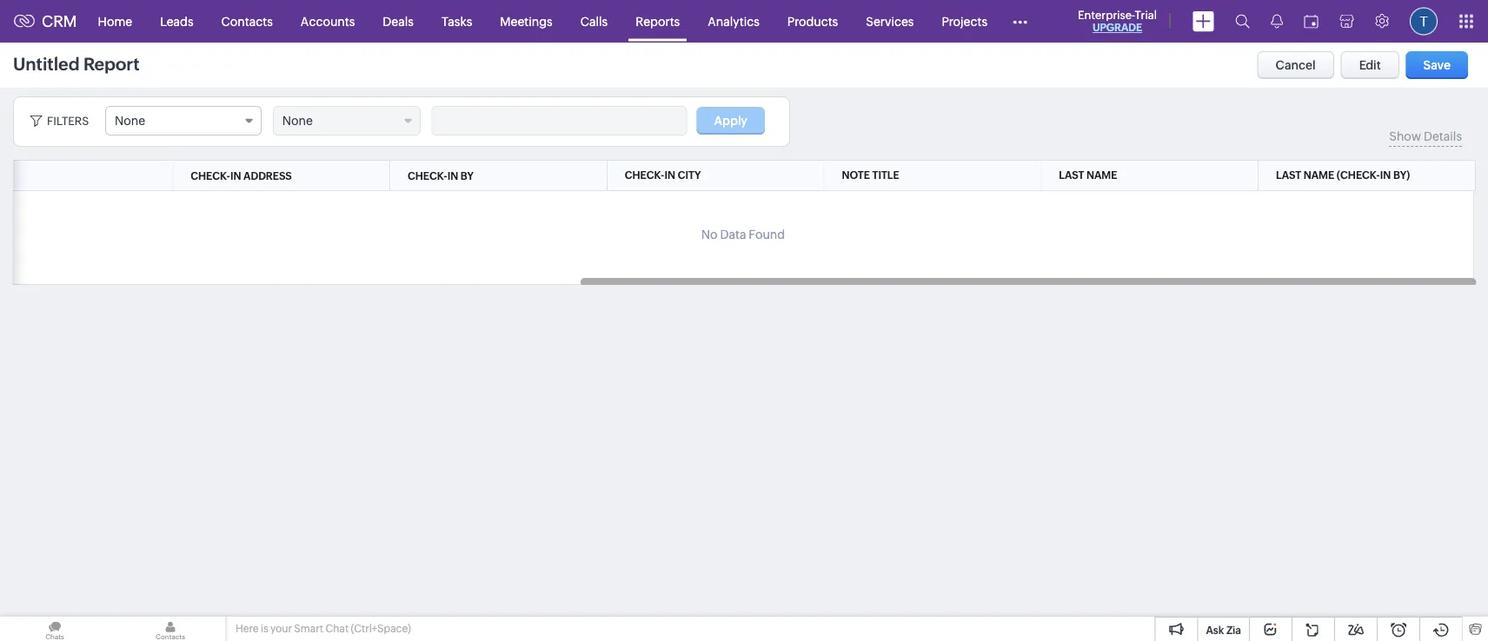 Task type: describe. For each thing, give the bounding box(es) containing it.
enterprise-trial upgrade
[[1078, 8, 1157, 33]]

check- for check-in address
[[191, 170, 230, 182]]

check- for check-in city
[[625, 169, 664, 181]]

trial
[[1135, 8, 1157, 21]]

projects
[[942, 14, 987, 28]]

services
[[866, 14, 914, 28]]

here
[[236, 623, 259, 635]]

create menu image
[[1193, 11, 1214, 32]]

leads
[[160, 14, 193, 28]]

(ctrl+space)
[[351, 623, 411, 635]]

city
[[678, 169, 701, 181]]

save button
[[1406, 51, 1468, 79]]

check-in address
[[191, 170, 292, 182]]

(check-
[[1337, 169, 1380, 181]]

signals image
[[1271, 14, 1283, 29]]

edit button
[[1341, 51, 1399, 79]]

calls link
[[566, 0, 622, 42]]

create menu element
[[1182, 0, 1225, 42]]

no data found
[[701, 228, 785, 242]]

note title
[[842, 169, 899, 181]]

Other Modules field
[[1001, 7, 1039, 35]]

last for last name
[[1059, 169, 1084, 181]]

last name (check-in by)
[[1276, 169, 1410, 181]]

products link
[[773, 0, 852, 42]]

edit
[[1359, 58, 1381, 72]]

crm link
[[14, 12, 77, 30]]

meetings link
[[486, 0, 566, 42]]

profile image
[[1410, 7, 1438, 35]]

deals link
[[369, 0, 428, 42]]

last for last name (check-in by)
[[1276, 169, 1301, 181]]

2 in from the left
[[1380, 169, 1391, 181]]

products
[[787, 14, 838, 28]]

in for check-in address
[[230, 170, 241, 182]]

calendar image
[[1304, 14, 1319, 28]]

deals
[[383, 14, 414, 28]]

data
[[720, 228, 746, 242]]

filters
[[47, 115, 89, 128]]

by)
[[1393, 169, 1410, 181]]

profile element
[[1399, 0, 1448, 42]]

untitled report
[[13, 54, 140, 74]]

save
[[1423, 58, 1451, 72]]

1 none field from the left
[[105, 106, 262, 136]]

accounts
[[301, 14, 355, 28]]

accounts link
[[287, 0, 369, 42]]

in for check-in city
[[664, 169, 675, 181]]

check- for check-in by
[[408, 170, 447, 182]]

tasks link
[[428, 0, 486, 42]]

ask zia
[[1206, 625, 1241, 636]]

none for first none field from the right
[[282, 114, 313, 128]]

services link
[[852, 0, 928, 42]]

contacts
[[221, 14, 273, 28]]

name for last name
[[1087, 169, 1117, 181]]

title
[[872, 169, 899, 181]]

untitled
[[13, 54, 80, 74]]

smart
[[294, 623, 323, 635]]

cancel button
[[1257, 51, 1334, 79]]

zia
[[1226, 625, 1241, 636]]

last name
[[1059, 169, 1117, 181]]



Task type: vqa. For each thing, say whether or not it's contained in the screenshot.
'detail view' link
no



Task type: locate. For each thing, give the bounding box(es) containing it.
is
[[261, 623, 268, 635]]

home link
[[84, 0, 146, 42]]

name
[[1087, 169, 1117, 181], [1304, 169, 1334, 181]]

reports link
[[622, 0, 694, 42]]

none down report
[[115, 114, 145, 128]]

in left by
[[447, 170, 458, 182]]

chats image
[[0, 617, 110, 641]]

reports
[[636, 14, 680, 28]]

3 check- from the left
[[408, 170, 447, 182]]

in
[[664, 169, 675, 181], [1380, 169, 1391, 181], [230, 170, 241, 182], [447, 170, 458, 182]]

no
[[701, 228, 718, 242]]

in left by)
[[1380, 169, 1391, 181]]

1 check- from the left
[[625, 169, 664, 181]]

check- left by
[[408, 170, 447, 182]]

in left city
[[664, 169, 675, 181]]

search element
[[1225, 0, 1260, 43]]

none for 2nd none field from right
[[115, 114, 145, 128]]

3 in from the left
[[230, 170, 241, 182]]

1 horizontal spatial check-
[[408, 170, 447, 182]]

meetings
[[500, 14, 553, 28]]

here is your smart chat (ctrl+space)
[[236, 623, 411, 635]]

none up "address"
[[282, 114, 313, 128]]

enterprise-
[[1078, 8, 1135, 21]]

1 horizontal spatial last
[[1276, 169, 1301, 181]]

0 horizontal spatial name
[[1087, 169, 1117, 181]]

in for check-in by
[[447, 170, 458, 182]]

search image
[[1235, 14, 1250, 29]]

0 horizontal spatial check-
[[191, 170, 230, 182]]

check-
[[625, 169, 664, 181], [191, 170, 230, 182], [408, 170, 447, 182]]

note
[[842, 169, 870, 181]]

contacts image
[[116, 617, 225, 641]]

4 in from the left
[[447, 170, 458, 182]]

1 horizontal spatial name
[[1304, 169, 1334, 181]]

address
[[243, 170, 292, 182]]

2 none from the left
[[282, 114, 313, 128]]

None field
[[105, 106, 262, 136], [273, 106, 421, 136]]

None text field
[[433, 107, 686, 135]]

found
[[749, 228, 785, 242]]

check- left city
[[625, 169, 664, 181]]

1 horizontal spatial none field
[[273, 106, 421, 136]]

analytics
[[708, 14, 759, 28]]

ask
[[1206, 625, 1224, 636]]

cancel
[[1276, 58, 1316, 72]]

crm
[[42, 12, 77, 30]]

2 none field from the left
[[273, 106, 421, 136]]

1 in from the left
[[664, 169, 675, 181]]

2 horizontal spatial check-
[[625, 169, 664, 181]]

1 name from the left
[[1087, 169, 1117, 181]]

report
[[83, 54, 140, 74]]

check-in city
[[625, 169, 701, 181]]

analytics link
[[694, 0, 773, 42]]

none
[[115, 114, 145, 128], [282, 114, 313, 128]]

0 horizontal spatial last
[[1059, 169, 1084, 181]]

2 check- from the left
[[191, 170, 230, 182]]

calls
[[580, 14, 608, 28]]

2 name from the left
[[1304, 169, 1334, 181]]

last
[[1059, 169, 1084, 181], [1276, 169, 1301, 181]]

0 horizontal spatial none
[[115, 114, 145, 128]]

projects link
[[928, 0, 1001, 42]]

1 horizontal spatial none
[[282, 114, 313, 128]]

check-in by
[[408, 170, 474, 182]]

0 horizontal spatial none field
[[105, 106, 262, 136]]

upgrade
[[1093, 22, 1142, 33]]

1 last from the left
[[1059, 169, 1084, 181]]

your
[[270, 623, 292, 635]]

leads link
[[146, 0, 207, 42]]

in left "address"
[[230, 170, 241, 182]]

home
[[98, 14, 132, 28]]

1 none from the left
[[115, 114, 145, 128]]

check- left "address"
[[191, 170, 230, 182]]

contacts link
[[207, 0, 287, 42]]

by
[[461, 170, 474, 182]]

tasks
[[441, 14, 472, 28]]

signals element
[[1260, 0, 1293, 43]]

chat
[[325, 623, 349, 635]]

name for last name (check-in by)
[[1304, 169, 1334, 181]]

2 last from the left
[[1276, 169, 1301, 181]]



